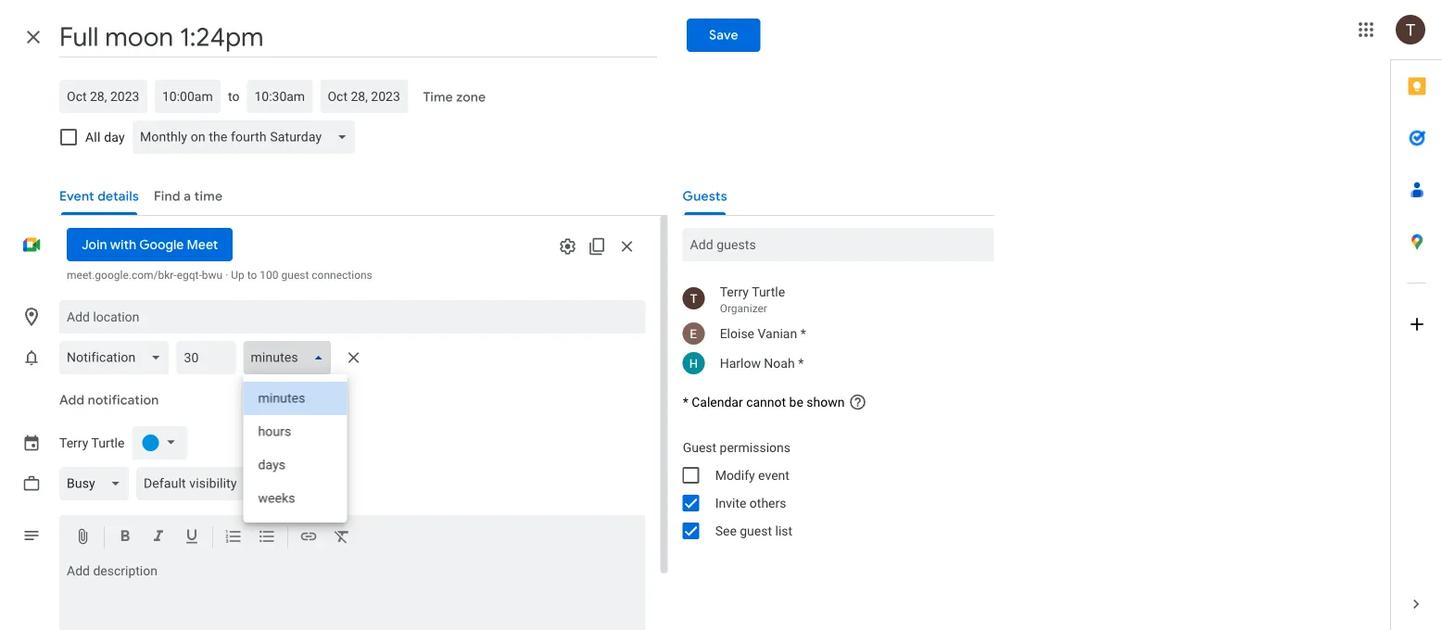 Task type: describe. For each thing, give the bounding box(es) containing it.
shown
[[807, 395, 845, 410]]

organizer
[[720, 302, 767, 315]]

zone
[[456, 89, 486, 106]]

cannot
[[746, 395, 786, 410]]

turtle for terry turtle
[[91, 435, 125, 451]]

others
[[750, 495, 786, 511]]

terry for terry turtle organizer
[[720, 284, 749, 299]]

invite others
[[715, 495, 786, 511]]

1 option from the top
[[243, 382, 347, 415]]

harlow noah *
[[720, 355, 804, 371]]

see guest list
[[715, 523, 792, 538]]

list
[[775, 523, 792, 538]]

italic image
[[149, 527, 168, 549]]

Location text field
[[67, 300, 638, 334]]

time
[[423, 89, 453, 106]]

Start time text field
[[162, 85, 213, 108]]

·
[[225, 269, 228, 282]]

insert link image
[[299, 527, 318, 549]]

terry turtle organizer
[[720, 284, 785, 315]]

invite
[[715, 495, 746, 511]]

remove formatting image
[[333, 527, 351, 549]]

google
[[139, 236, 184, 253]]

Description text field
[[59, 563, 646, 630]]

bulleted list image
[[258, 527, 276, 549]]

group containing guest permissions
[[668, 434, 994, 545]]

day
[[104, 129, 125, 145]]

underline image
[[183, 527, 201, 549]]

eloise vanian tree item
[[668, 319, 994, 348]]

End date text field
[[328, 85, 401, 108]]

connections
[[312, 269, 372, 282]]

1 vertical spatial to
[[247, 269, 257, 282]]

0 vertical spatial guest
[[281, 269, 309, 282]]

Start date text field
[[67, 85, 140, 108]]

up
[[231, 269, 244, 282]]

* calendar cannot be shown
[[683, 395, 845, 410]]

End time text field
[[254, 85, 305, 108]]

* for harlow noah *
[[798, 355, 804, 371]]

30 minutes before element
[[59, 337, 369, 523]]

terry turtle, organizer tree item
[[668, 280, 994, 319]]

2 vertical spatial *
[[683, 395, 688, 410]]

notification
[[88, 392, 159, 409]]

meet.google.com/bkr-
[[67, 269, 177, 282]]

3 option from the top
[[243, 449, 347, 482]]

100
[[260, 269, 279, 282]]

calendar
[[692, 395, 743, 410]]

unit of time selection list box
[[243, 374, 347, 523]]

bwu
[[202, 269, 223, 282]]

turtle for terry turtle organizer
[[752, 284, 785, 299]]

save
[[709, 27, 738, 44]]

guest
[[683, 440, 717, 455]]

event
[[758, 468, 789, 483]]



Task type: locate. For each thing, give the bounding box(es) containing it.
all
[[85, 129, 101, 145]]

to
[[228, 89, 239, 104], [247, 269, 257, 282]]

all day
[[85, 129, 125, 145]]

* left calendar
[[683, 395, 688, 410]]

meet.google.com/bkr-egqt-bwu · up to 100 guest connections
[[67, 269, 372, 282]]

1 horizontal spatial terry
[[720, 284, 749, 299]]

guest
[[281, 269, 309, 282], [740, 523, 772, 538]]

1 vertical spatial turtle
[[91, 435, 125, 451]]

terry for terry turtle
[[59, 435, 88, 451]]

0 horizontal spatial turtle
[[91, 435, 125, 451]]

1 horizontal spatial turtle
[[752, 284, 785, 299]]

bold image
[[116, 527, 134, 549]]

* right the vanian
[[800, 326, 806, 341]]

* for eloise vanian *
[[800, 326, 806, 341]]

guest left list
[[740, 523, 772, 538]]

harlow noah tree item
[[668, 348, 994, 378]]

4 option from the top
[[243, 482, 347, 515]]

guests invited to this event. tree
[[668, 280, 994, 378]]

terry down add
[[59, 435, 88, 451]]

option
[[243, 382, 347, 415], [243, 415, 347, 449], [243, 449, 347, 482], [243, 482, 347, 515]]

terry turtle
[[59, 435, 125, 451]]

time zone button
[[416, 81, 493, 114]]

1 vertical spatial *
[[798, 355, 804, 371]]

0 horizontal spatial guest
[[281, 269, 309, 282]]

turtle up organizer
[[752, 284, 785, 299]]

be
[[789, 395, 803, 410]]

guest right 100
[[281, 269, 309, 282]]

add notification
[[59, 392, 159, 409]]

* inside harlow noah tree item
[[798, 355, 804, 371]]

0 vertical spatial turtle
[[752, 284, 785, 299]]

with
[[110, 236, 136, 253]]

0 horizontal spatial to
[[228, 89, 239, 104]]

1 vertical spatial terry
[[59, 435, 88, 451]]

0 horizontal spatial terry
[[59, 435, 88, 451]]

add notification button
[[52, 378, 166, 423]]

guest permissions
[[683, 440, 791, 455]]

noah
[[764, 355, 795, 371]]

vanian
[[758, 326, 797, 341]]

terry
[[720, 284, 749, 299], [59, 435, 88, 451]]

2 option from the top
[[243, 415, 347, 449]]

guest inside group
[[740, 523, 772, 538]]

join with google meet link
[[67, 228, 233, 261]]

Title text field
[[59, 17, 657, 57]]

1 horizontal spatial to
[[247, 269, 257, 282]]

eloise
[[720, 326, 754, 341]]

egqt-
[[177, 269, 202, 282]]

* right noah
[[798, 355, 804, 371]]

join
[[82, 236, 107, 253]]

tab list
[[1391, 60, 1442, 578]]

0 vertical spatial terry
[[720, 284, 749, 299]]

terry inside terry turtle organizer
[[720, 284, 749, 299]]

Guests text field
[[690, 228, 987, 261]]

Minutes in advance for notification number field
[[184, 341, 228, 374]]

eloise vanian *
[[720, 326, 806, 341]]

* inside "eloise vanian" tree item
[[800, 326, 806, 341]]

terry up organizer
[[720, 284, 749, 299]]

join with google meet
[[82, 236, 218, 253]]

permissions
[[720, 440, 791, 455]]

add
[[59, 392, 84, 409]]

harlow
[[720, 355, 761, 371]]

meet
[[187, 236, 218, 253]]

None field
[[132, 120, 362, 154], [59, 341, 176, 374], [243, 341, 339, 374], [59, 467, 136, 500], [136, 467, 278, 500], [132, 120, 362, 154], [59, 341, 176, 374], [243, 341, 339, 374], [59, 467, 136, 500], [136, 467, 278, 500]]

numbered list image
[[224, 527, 243, 549]]

turtle down add notification button
[[91, 435, 125, 451]]

save button
[[687, 19, 761, 52]]

1 vertical spatial guest
[[740, 523, 772, 538]]

formatting options toolbar
[[59, 515, 646, 560]]

to left end time text field
[[228, 89, 239, 104]]

see
[[715, 523, 737, 538]]

0 vertical spatial *
[[800, 326, 806, 341]]

0 vertical spatial to
[[228, 89, 239, 104]]

turtle inside terry turtle organizer
[[752, 284, 785, 299]]

1 horizontal spatial guest
[[740, 523, 772, 538]]

modify
[[715, 468, 755, 483]]

to right up
[[247, 269, 257, 282]]

time zone
[[423, 89, 486, 106]]

*
[[800, 326, 806, 341], [798, 355, 804, 371], [683, 395, 688, 410]]

turtle
[[752, 284, 785, 299], [91, 435, 125, 451]]

group
[[668, 434, 994, 545]]

modify event
[[715, 468, 789, 483]]



Task type: vqa. For each thing, say whether or not it's contained in the screenshot.
See Guest List on the bottom of the page
yes



